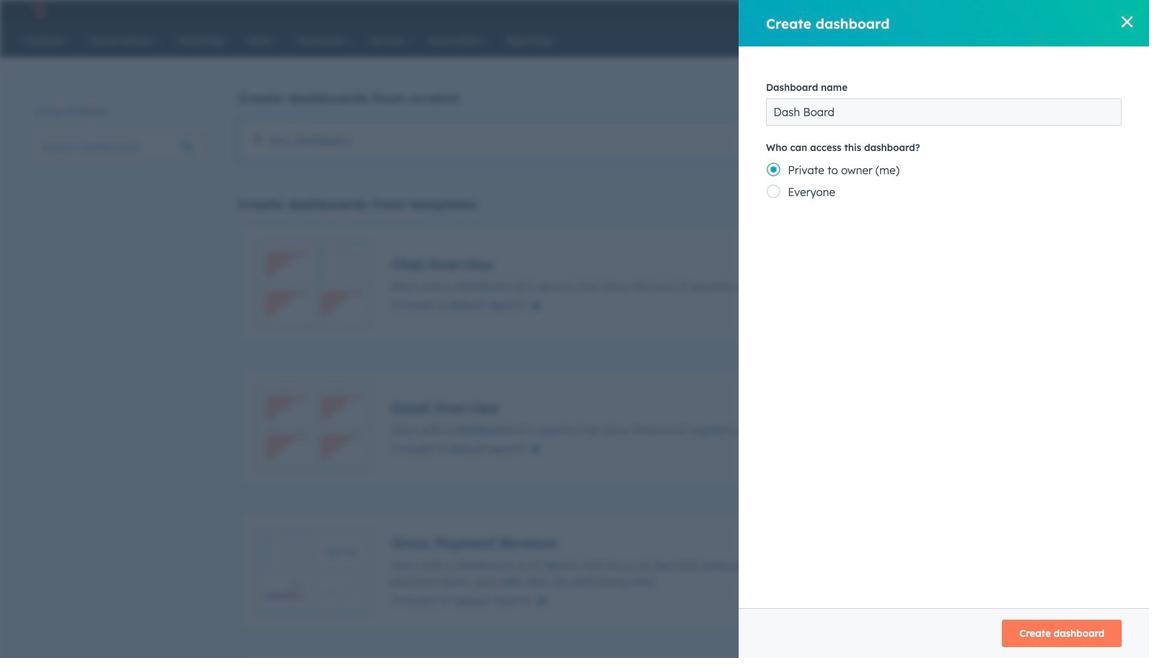 Task type: describe. For each thing, give the bounding box(es) containing it.
Search search field
[[33, 133, 204, 161]]

Search HubSpot search field
[[947, 29, 1091, 52]]

marketplaces image
[[877, 6, 889, 18]]



Task type: vqa. For each thing, say whether or not it's contained in the screenshot.
the in the Customize the right sidebar The right sidebar can display associations, charts, attached files, and more.
no



Task type: locate. For each thing, give the bounding box(es) containing it.
menu
[[777, 0, 1122, 22]]

james peterson image
[[980, 5, 993, 17]]

None text field
[[766, 98, 1122, 126]]

None checkbox
[[238, 118, 1076, 163], [238, 655, 1076, 659], [238, 118, 1076, 163], [238, 655, 1076, 659]]

None checkbox
[[238, 224, 1076, 345], [238, 367, 1076, 489], [238, 511, 1076, 633], [238, 224, 1076, 345], [238, 367, 1076, 489], [238, 511, 1076, 633]]

close image
[[1122, 16, 1133, 27]]



